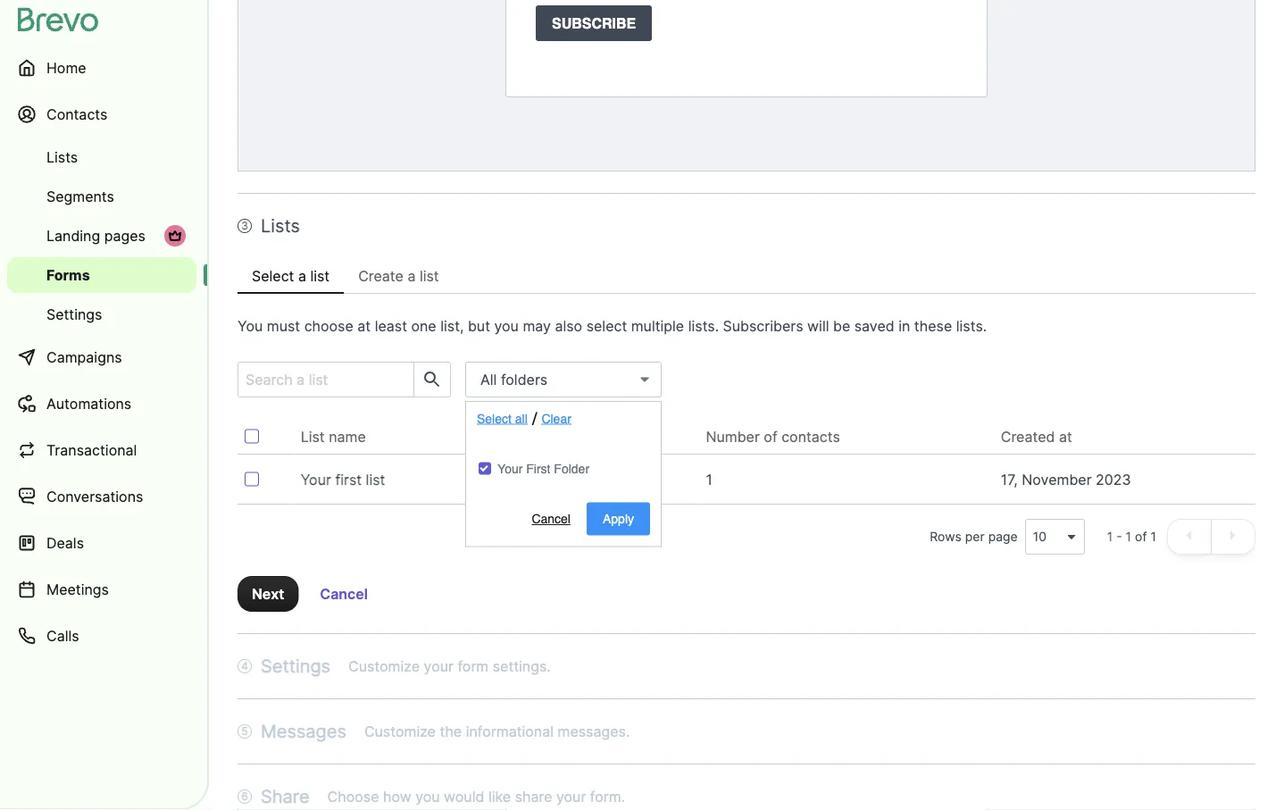 Task type: locate. For each thing, give the bounding box(es) containing it.
1 horizontal spatial cancel
[[532, 512, 571, 526]]

search image
[[422, 369, 443, 390]]

your
[[424, 658, 454, 675], [557, 788, 586, 805]]

settings down "forms"
[[46, 306, 102, 323]]

of inside button
[[764, 428, 778, 445]]

your left form.
[[557, 788, 586, 805]]

forms link
[[7, 257, 197, 293]]

1 vertical spatial customize
[[364, 723, 436, 740]]

number of contacts
[[706, 428, 840, 445]]

0 horizontal spatial lists.
[[689, 317, 719, 335]]

number of contacts button
[[706, 426, 855, 448]]

settings right 4 at bottom
[[261, 655, 331, 677]]

customize left form
[[348, 658, 420, 675]]

settings
[[46, 306, 102, 323], [261, 655, 331, 677]]

automations
[[46, 395, 132, 412]]

a
[[298, 267, 306, 285], [408, 267, 416, 285]]

0 horizontal spatial cancel
[[320, 585, 368, 603]]

left___rvooi image
[[168, 229, 182, 243]]

search button
[[414, 363, 450, 397]]

0 vertical spatial select
[[252, 267, 294, 285]]

automations link
[[7, 382, 197, 425]]

1 - 1 of 1
[[1108, 529, 1157, 545]]

first
[[526, 461, 551, 476], [514, 471, 544, 488]]

0 horizontal spatial settings
[[46, 306, 102, 323]]

1 horizontal spatial cancel button
[[516, 502, 587, 535]]

select for /
[[477, 411, 512, 426]]

select up must
[[252, 267, 294, 285]]

all
[[481, 371, 497, 388]]

0 vertical spatial you
[[494, 317, 519, 335]]

all folders
[[481, 371, 548, 388]]

0 vertical spatial customize
[[348, 658, 420, 675]]

0 vertical spatial of
[[764, 428, 778, 445]]

lists up segments
[[46, 148, 78, 166]]

cancel right next
[[320, 585, 368, 603]]

choose
[[304, 317, 354, 335]]

deals link
[[7, 522, 197, 565]]

cancel button left apply
[[516, 502, 587, 535]]

landing pages link
[[7, 218, 197, 254]]

you right but
[[494, 317, 519, 335]]

you right how
[[416, 788, 440, 805]]

1 horizontal spatial lists.
[[957, 317, 987, 335]]

apply
[[603, 512, 634, 526]]

list for create a list
[[420, 267, 439, 285]]

a right create
[[408, 267, 416, 285]]

create a list
[[358, 267, 439, 285]]

cancel left apply
[[532, 512, 571, 526]]

at inside button
[[1059, 428, 1073, 445]]

1 horizontal spatial select
[[477, 411, 512, 426]]

multiple
[[631, 317, 684, 335]]

share
[[261, 786, 310, 808]]

0 horizontal spatial list
[[310, 267, 330, 285]]

create
[[358, 267, 404, 285]]

0 vertical spatial at
[[358, 317, 371, 335]]

Campaign name search field
[[239, 363, 406, 397]]

1 horizontal spatial of
[[1136, 529, 1148, 545]]

1 vertical spatial lists
[[261, 215, 300, 237]]

home link
[[7, 46, 197, 89]]

-
[[1117, 529, 1123, 545]]

0 horizontal spatial your
[[424, 658, 454, 675]]

list up "choose"
[[310, 267, 330, 285]]

1 vertical spatial of
[[1136, 529, 1148, 545]]

1 horizontal spatial a
[[408, 267, 416, 285]]

subscribe
[[552, 15, 636, 31]]

1 horizontal spatial you
[[494, 317, 519, 335]]

0 vertical spatial lists
[[46, 148, 78, 166]]

next
[[252, 585, 284, 603]]

select all / clear
[[477, 409, 572, 430]]

0 horizontal spatial of
[[764, 428, 778, 445]]

customize for settings
[[348, 658, 420, 675]]

share
[[515, 788, 553, 805]]

your left form
[[424, 658, 454, 675]]

4
[[241, 660, 248, 673]]

1 vertical spatial cancel
[[320, 585, 368, 603]]

customize your form settings.
[[348, 658, 551, 675]]

your first folder
[[498, 461, 590, 476], [480, 471, 591, 488]]

0 horizontal spatial select
[[252, 267, 294, 285]]

rows
[[930, 529, 962, 545]]

lists.
[[689, 317, 719, 335], [957, 317, 987, 335]]

be
[[834, 317, 851, 335]]

2 a from the left
[[408, 267, 416, 285]]

the
[[440, 723, 462, 740]]

of
[[764, 428, 778, 445], [1136, 529, 1148, 545]]

select a list link
[[238, 258, 344, 294]]

of right - at the bottom right of the page
[[1136, 529, 1148, 545]]

customize left the
[[364, 723, 436, 740]]

list right create
[[420, 267, 439, 285]]

saved
[[855, 317, 895, 335]]

0 vertical spatial settings
[[46, 306, 102, 323]]

of right number
[[764, 428, 778, 445]]

1 vertical spatial select
[[477, 411, 512, 426]]

1 horizontal spatial at
[[1059, 428, 1073, 445]]

1 vertical spatial settings
[[261, 655, 331, 677]]

a up must
[[298, 267, 306, 285]]

clear
[[542, 411, 572, 426]]

calls link
[[7, 615, 197, 658]]

customize for messages
[[364, 723, 436, 740]]

contacts
[[782, 428, 840, 445]]

1 vertical spatial you
[[416, 788, 440, 805]]

you
[[494, 317, 519, 335], [416, 788, 440, 805]]

17,
[[1001, 471, 1018, 488]]

customize the informational messages.
[[364, 723, 630, 740]]

2 horizontal spatial list
[[420, 267, 439, 285]]

cancel button
[[516, 502, 587, 535], [306, 576, 382, 612]]

form
[[458, 658, 489, 675]]

lists. right "these"
[[957, 317, 987, 335]]

choose how you would like share your form.
[[328, 788, 625, 805]]

select
[[252, 267, 294, 285], [477, 411, 512, 426]]

0 horizontal spatial cancel button
[[306, 576, 382, 612]]

lists right 3
[[261, 215, 300, 237]]

informational
[[466, 723, 554, 740]]

list right first
[[366, 471, 385, 488]]

1 vertical spatial your
[[557, 788, 586, 805]]

1 lists. from the left
[[689, 317, 719, 335]]

select up folder button
[[477, 411, 512, 426]]

a for select
[[298, 267, 306, 285]]

your first list
[[301, 471, 385, 488]]

will
[[808, 317, 829, 335]]

messages
[[261, 721, 347, 742]]

folder
[[480, 428, 522, 445], [554, 461, 590, 476], [548, 471, 591, 488]]

create a list link
[[344, 258, 454, 294]]

these
[[915, 317, 953, 335]]

number
[[706, 428, 760, 445]]

cancel button right next button
[[306, 576, 382, 612]]

0 vertical spatial your
[[424, 658, 454, 675]]

lists. right multiple
[[689, 317, 719, 335]]

choose
[[328, 788, 379, 805]]

cancel
[[532, 512, 571, 526], [320, 585, 368, 603]]

at right created
[[1059, 428, 1073, 445]]

settings link
[[7, 297, 197, 332]]

0 horizontal spatial at
[[358, 317, 371, 335]]

1 horizontal spatial list
[[366, 471, 385, 488]]

you must choose at least one list, but you may also select multiple lists. subscribers will be saved in these lists.
[[238, 317, 987, 335]]

at left least
[[358, 317, 371, 335]]

you
[[238, 317, 263, 335]]

0 horizontal spatial a
[[298, 267, 306, 285]]

lists
[[46, 148, 78, 166], [261, 215, 300, 237]]

select for list
[[252, 267, 294, 285]]

select inside select all / clear
[[477, 411, 512, 426]]

1 vertical spatial at
[[1059, 428, 1073, 445]]

1 a from the left
[[298, 267, 306, 285]]



Task type: vqa. For each thing, say whether or not it's contained in the screenshot.
tab list
no



Task type: describe. For each thing, give the bounding box(es) containing it.
also
[[555, 317, 583, 335]]

created at
[[1001, 428, 1073, 445]]

conversations
[[46, 488, 143, 505]]

0 vertical spatial cancel button
[[516, 502, 587, 535]]

messages.
[[558, 723, 630, 740]]

folders
[[501, 371, 548, 388]]

first
[[335, 471, 362, 488]]

select a list
[[252, 267, 330, 285]]

select
[[587, 317, 627, 335]]

folder inside button
[[480, 428, 522, 445]]

rows per page
[[930, 529, 1018, 545]]

5
[[242, 725, 248, 738]]

but
[[468, 317, 490, 335]]

would
[[444, 788, 485, 805]]

home
[[46, 59, 86, 76]]

deals
[[46, 534, 84, 552]]

subscribers
[[723, 317, 804, 335]]

contacts link
[[7, 93, 197, 136]]

folder button
[[480, 426, 536, 448]]

must
[[267, 317, 300, 335]]

transactional link
[[7, 429, 197, 472]]

calls
[[46, 627, 79, 645]]

contacts
[[46, 105, 108, 123]]

segments
[[46, 188, 114, 205]]

form.
[[590, 788, 625, 805]]

forms
[[46, 266, 90, 284]]

name
[[329, 428, 366, 445]]

landing pages
[[46, 227, 146, 244]]

like
[[489, 788, 511, 805]]

2023
[[1096, 471, 1132, 488]]

list for your first list
[[366, 471, 385, 488]]

1 horizontal spatial settings
[[261, 655, 331, 677]]

meetings
[[46, 581, 109, 598]]

6
[[241, 790, 248, 803]]

november
[[1022, 471, 1092, 488]]

next button
[[238, 576, 299, 612]]

created
[[1001, 428, 1055, 445]]

per
[[966, 529, 985, 545]]

may
[[523, 317, 551, 335]]

0 vertical spatial cancel
[[532, 512, 571, 526]]

transactional
[[46, 441, 137, 459]]

pages
[[104, 227, 146, 244]]

lists link
[[7, 139, 197, 175]]

1 horizontal spatial lists
[[261, 215, 300, 237]]

select all button
[[473, 402, 532, 435]]

least
[[375, 317, 407, 335]]

segments link
[[7, 179, 197, 214]]

clear button
[[537, 402, 576, 435]]

list
[[301, 428, 325, 445]]

all
[[515, 411, 528, 426]]

list name
[[301, 428, 366, 445]]

17, november 2023
[[1001, 471, 1132, 488]]

list name button
[[301, 426, 380, 448]]

created at button
[[1001, 426, 1087, 448]]

in
[[899, 317, 911, 335]]

how
[[383, 788, 412, 805]]

landing
[[46, 227, 100, 244]]

page
[[989, 529, 1018, 545]]

a for create
[[408, 267, 416, 285]]

campaigns
[[46, 348, 122, 366]]

1 vertical spatial cancel button
[[306, 576, 382, 612]]

3
[[241, 219, 248, 232]]

conversations link
[[7, 475, 197, 518]]

meetings link
[[7, 568, 197, 611]]

1 horizontal spatial your
[[557, 788, 586, 805]]

apply button
[[587, 502, 650, 535]]

/
[[532, 409, 537, 430]]

0 horizontal spatial you
[[416, 788, 440, 805]]

campaigns link
[[7, 336, 197, 379]]

list,
[[441, 317, 464, 335]]

2 lists. from the left
[[957, 317, 987, 335]]

one
[[411, 317, 437, 335]]

settings.
[[493, 658, 551, 675]]

0 horizontal spatial lists
[[46, 148, 78, 166]]

list for select a list
[[310, 267, 330, 285]]



